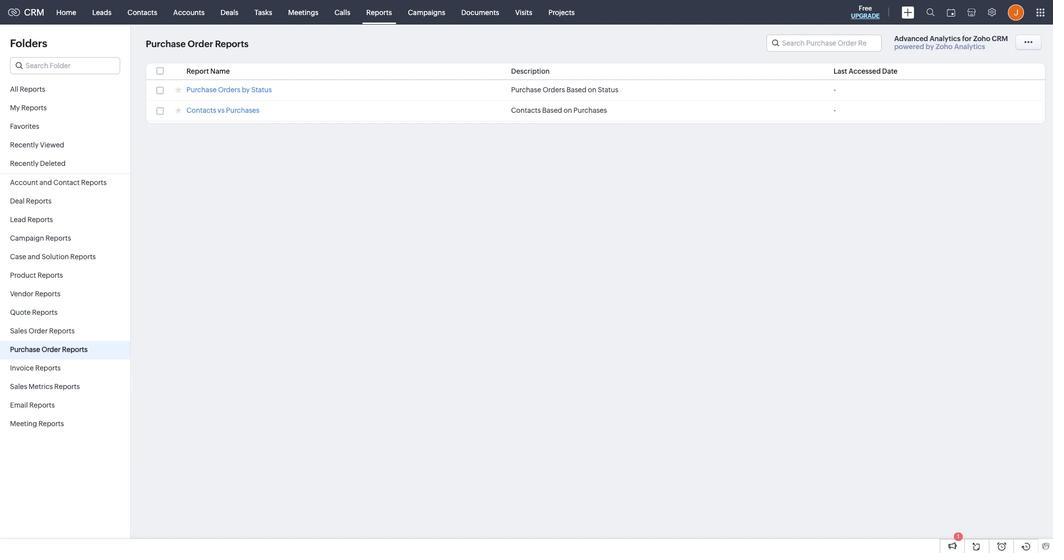 Task type: vqa. For each thing, say whether or not it's contained in the screenshot.
'Contacts'
yes



Task type: locate. For each thing, give the bounding box(es) containing it.
recently inside recently viewed link
[[10, 141, 39, 149]]

1 vertical spatial -
[[834, 106, 837, 114]]

crm inside advanced analytics for zoho crm powered by zoho analytics
[[993, 35, 1009, 43]]

reports
[[367, 8, 392, 16], [215, 39, 249, 49], [20, 85, 45, 93], [21, 104, 47, 112], [81, 179, 107, 187], [26, 197, 52, 205], [27, 216, 53, 224], [46, 234, 71, 242], [70, 253, 96, 261], [37, 271, 63, 279], [35, 290, 61, 298], [32, 308, 58, 316], [49, 327, 75, 335], [62, 345, 88, 354], [35, 364, 61, 372], [54, 383, 80, 391], [29, 401, 55, 409], [38, 420, 64, 428]]

1 orders from the left
[[218, 86, 241, 94]]

purchase down accounts
[[146, 39, 186, 49]]

recently deleted
[[10, 159, 66, 167]]

my reports
[[10, 104, 47, 112]]

and right case
[[28, 253, 40, 261]]

orders for by
[[218, 86, 241, 94]]

0 horizontal spatial purchases
[[226, 106, 260, 114]]

contacts
[[128, 8, 157, 16], [187, 106, 216, 114], [512, 106, 541, 114]]

1 vertical spatial purchase order reports
[[10, 345, 88, 354]]

contacts right leads in the top of the page
[[128, 8, 157, 16]]

0 horizontal spatial contacts
[[128, 8, 157, 16]]

home
[[56, 8, 76, 16]]

campaigns link
[[400, 0, 454, 24]]

vendor reports link
[[0, 285, 130, 304]]

purchase order reports up report
[[146, 39, 249, 49]]

purchases right vs
[[226, 106, 260, 114]]

1 vertical spatial recently
[[10, 159, 39, 167]]

upgrade
[[852, 13, 881, 20]]

1 vertical spatial crm
[[993, 35, 1009, 43]]

deals link
[[213, 0, 247, 24]]

meeting
[[10, 420, 37, 428]]

recently for recently viewed
[[10, 141, 39, 149]]

reports right "contact"
[[81, 179, 107, 187]]

documents
[[462, 8, 500, 16]]

purchase order reports link
[[0, 341, 130, 360]]

recently deleted link
[[0, 155, 130, 173]]

sales up email at the bottom left of page
[[10, 383, 27, 391]]

accounts
[[173, 8, 205, 16]]

campaign
[[10, 234, 44, 242]]

by inside advanced analytics for zoho crm powered by zoho analytics
[[927, 43, 935, 51]]

by up contacts vs purchases
[[242, 86, 250, 94]]

crm down profile element on the top right of page
[[993, 35, 1009, 43]]

search image
[[927, 8, 936, 17]]

recently down favorites
[[10, 141, 39, 149]]

1 vertical spatial order
[[29, 327, 48, 335]]

Search Purchase Order Reports text field
[[768, 35, 882, 51]]

Search Folder text field
[[11, 58, 120, 74]]

1 horizontal spatial by
[[927, 43, 935, 51]]

2 sales from the top
[[10, 383, 27, 391]]

contacts for contacts
[[128, 8, 157, 16]]

zoho right for
[[974, 35, 991, 43]]

crm up folders
[[24, 7, 44, 18]]

1 horizontal spatial purchases
[[574, 106, 608, 114]]

and inside 'link'
[[39, 179, 52, 187]]

deal reports
[[10, 197, 52, 205]]

based down purchase orders based on status
[[543, 106, 563, 114]]

free
[[860, 5, 873, 12]]

contacts left vs
[[187, 106, 216, 114]]

meetings
[[288, 8, 319, 16]]

report name
[[187, 67, 230, 75]]

based up contacts based on purchases
[[567, 86, 587, 94]]

projects
[[549, 8, 575, 16]]

2 orders from the left
[[543, 86, 566, 94]]

0 vertical spatial recently
[[10, 141, 39, 149]]

sales down 'quote'
[[10, 327, 27, 335]]

0 vertical spatial by
[[927, 43, 935, 51]]

crm
[[24, 7, 44, 18], [993, 35, 1009, 43]]

0 horizontal spatial orders
[[218, 86, 241, 94]]

purchase order reports
[[146, 39, 249, 49], [10, 345, 88, 354]]

case
[[10, 253, 26, 261]]

purchase orders by status
[[187, 86, 272, 94]]

sales metrics reports link
[[0, 378, 130, 397]]

-
[[834, 86, 837, 94], [834, 106, 837, 114]]

order down quote reports
[[29, 327, 48, 335]]

1 sales from the top
[[10, 327, 27, 335]]

reports up sales order reports
[[32, 308, 58, 316]]

campaign reports
[[10, 234, 71, 242]]

2 recently from the top
[[10, 159, 39, 167]]

sales for sales metrics reports
[[10, 383, 27, 391]]

1 vertical spatial and
[[28, 253, 40, 261]]

based
[[567, 86, 587, 94], [543, 106, 563, 114]]

orders up contacts based on purchases
[[543, 86, 566, 94]]

recently viewed
[[10, 141, 64, 149]]

sales metrics reports
[[10, 383, 80, 391]]

0 vertical spatial sales
[[10, 327, 27, 335]]

purchase down description
[[512, 86, 542, 94]]

deals
[[221, 8, 239, 16]]

case and solution reports link
[[0, 248, 130, 267]]

last accessed date
[[834, 67, 898, 75]]

and
[[39, 179, 52, 187], [28, 253, 40, 261]]

contact
[[53, 179, 80, 187]]

reports link
[[359, 0, 400, 24]]

1 vertical spatial based
[[543, 106, 563, 114]]

zoho
[[974, 35, 991, 43], [936, 43, 954, 51]]

2 vertical spatial order
[[42, 345, 61, 354]]

1 horizontal spatial purchase order reports
[[146, 39, 249, 49]]

contacts for contacts based on purchases
[[512, 106, 541, 114]]

zoho left for
[[936, 43, 954, 51]]

recently
[[10, 141, 39, 149], [10, 159, 39, 167]]

product
[[10, 271, 36, 279]]

leads link
[[84, 0, 120, 24]]

for
[[963, 35, 973, 43]]

tasks
[[255, 8, 272, 16]]

by right the "powered"
[[927, 43, 935, 51]]

order down sales order reports
[[42, 345, 61, 354]]

home link
[[48, 0, 84, 24]]

0 horizontal spatial status
[[251, 86, 272, 94]]

reports right 'my'
[[21, 104, 47, 112]]

on
[[588, 86, 597, 94], [564, 106, 573, 114]]

report
[[187, 67, 209, 75]]

1 vertical spatial by
[[242, 86, 250, 94]]

1 horizontal spatial orders
[[543, 86, 566, 94]]

tasks link
[[247, 0, 280, 24]]

1 horizontal spatial crm
[[993, 35, 1009, 43]]

recently inside recently deleted link
[[10, 159, 39, 167]]

by
[[927, 43, 935, 51], [242, 86, 250, 94]]

0 vertical spatial and
[[39, 179, 52, 187]]

order up report
[[188, 39, 213, 49]]

visits link
[[508, 0, 541, 24]]

0 horizontal spatial purchase order reports
[[10, 345, 88, 354]]

reports right 'all'
[[20, 85, 45, 93]]

analytics
[[930, 35, 961, 43], [955, 43, 986, 51]]

order
[[188, 39, 213, 49], [29, 327, 48, 335], [42, 345, 61, 354]]

projects link
[[541, 0, 583, 24]]

reports down email reports link
[[38, 420, 64, 428]]

vs
[[218, 106, 225, 114]]

0 vertical spatial -
[[834, 86, 837, 94]]

documents link
[[454, 0, 508, 24]]

purchase up invoice
[[10, 345, 40, 354]]

purchases down purchase orders based on status
[[574, 106, 608, 114]]

reports up the name
[[215, 39, 249, 49]]

- for contacts based on purchases
[[834, 106, 837, 114]]

reports down case and solution reports in the top left of the page
[[37, 271, 63, 279]]

0 horizontal spatial based
[[543, 106, 563, 114]]

email reports link
[[0, 397, 130, 415]]

all reports
[[10, 85, 45, 93]]

1 - from the top
[[834, 86, 837, 94]]

2 horizontal spatial contacts
[[512, 106, 541, 114]]

orders down the name
[[218, 86, 241, 94]]

recently up account
[[10, 159, 39, 167]]

0 horizontal spatial on
[[564, 106, 573, 114]]

accessed
[[849, 67, 882, 75]]

purchase
[[146, 39, 186, 49], [187, 86, 217, 94], [512, 86, 542, 94], [10, 345, 40, 354]]

1 recently from the top
[[10, 141, 39, 149]]

sales
[[10, 327, 27, 335], [10, 383, 27, 391]]

contacts down description
[[512, 106, 541, 114]]

meeting reports link
[[0, 415, 130, 434]]

folders
[[10, 37, 47, 50]]

2 - from the top
[[834, 106, 837, 114]]

search element
[[921, 0, 942, 25]]

1 horizontal spatial status
[[598, 86, 619, 94]]

1 vertical spatial sales
[[10, 383, 27, 391]]

2 status from the left
[[598, 86, 619, 94]]

deal reports link
[[0, 193, 130, 211]]

0 vertical spatial based
[[567, 86, 587, 94]]

on down purchase orders based on status
[[564, 106, 573, 114]]

orders
[[218, 86, 241, 94], [543, 86, 566, 94]]

advanced
[[895, 35, 929, 43]]

viewed
[[40, 141, 64, 149]]

purchase order reports down sales order reports
[[10, 345, 88, 354]]

on up contacts based on purchases
[[588, 86, 597, 94]]

0 vertical spatial crm
[[24, 7, 44, 18]]

1 horizontal spatial contacts
[[187, 106, 216, 114]]

email reports
[[10, 401, 55, 409]]

order for the purchase order reports link
[[42, 345, 61, 354]]

purchase orders based on status
[[512, 86, 619, 94]]

1 horizontal spatial on
[[588, 86, 597, 94]]

- for purchase orders based on status
[[834, 86, 837, 94]]

0 vertical spatial purchase order reports
[[146, 39, 249, 49]]

and down deleted
[[39, 179, 52, 187]]



Task type: describe. For each thing, give the bounding box(es) containing it.
all reports link
[[0, 81, 130, 99]]

email
[[10, 401, 28, 409]]

sales for sales order reports
[[10, 327, 27, 335]]

vendor
[[10, 290, 34, 298]]

sales order reports
[[10, 327, 75, 335]]

lead
[[10, 216, 26, 224]]

favorites
[[10, 122, 39, 130]]

1 purchases from the left
[[226, 106, 260, 114]]

deleted
[[40, 159, 66, 167]]

quote reports link
[[0, 304, 130, 322]]

lead reports
[[10, 216, 53, 224]]

deal
[[10, 197, 25, 205]]

my
[[10, 104, 20, 112]]

0 vertical spatial on
[[588, 86, 597, 94]]

contacts vs purchases link
[[187, 106, 260, 116]]

reports right the calls link
[[367, 8, 392, 16]]

visits
[[516, 8, 533, 16]]

quote reports
[[10, 308, 58, 316]]

meeting reports
[[10, 420, 64, 428]]

analytics left for
[[930, 35, 961, 43]]

1 vertical spatial on
[[564, 106, 573, 114]]

account and contact reports link
[[0, 174, 130, 193]]

calendar image
[[948, 8, 956, 16]]

purchase orders by status link
[[187, 86, 272, 95]]

sales order reports link
[[0, 322, 130, 341]]

reports up campaign reports
[[27, 216, 53, 224]]

last
[[834, 67, 848, 75]]

reports up "sales metrics reports"
[[35, 364, 61, 372]]

reports down sales order reports link
[[62, 345, 88, 354]]

0 horizontal spatial by
[[242, 86, 250, 94]]

reports down the metrics at bottom left
[[29, 401, 55, 409]]

order for sales order reports link
[[29, 327, 48, 335]]

contacts vs purchases
[[187, 106, 260, 114]]

solution
[[42, 253, 69, 261]]

product reports link
[[0, 267, 130, 285]]

create menu image
[[903, 6, 915, 18]]

reports down quote reports link
[[49, 327, 75, 335]]

reports down "campaign reports" link
[[70, 253, 96, 261]]

purchase order reports inside the purchase order reports link
[[10, 345, 88, 354]]

0 horizontal spatial crm
[[24, 7, 44, 18]]

free upgrade
[[852, 5, 881, 20]]

leads
[[92, 8, 112, 16]]

profile image
[[1009, 4, 1025, 20]]

orders for based
[[543, 86, 566, 94]]

account
[[10, 179, 38, 187]]

create menu element
[[897, 0, 921, 24]]

case and solution reports
[[10, 253, 96, 261]]

1
[[958, 534, 960, 540]]

invoice
[[10, 364, 34, 372]]

contacts link
[[120, 0, 165, 24]]

lead reports link
[[0, 211, 130, 230]]

2 purchases from the left
[[574, 106, 608, 114]]

1 horizontal spatial zoho
[[974, 35, 991, 43]]

contacts for contacts vs purchases
[[187, 106, 216, 114]]

date
[[883, 67, 898, 75]]

recently viewed link
[[0, 136, 130, 155]]

account and contact reports
[[10, 179, 107, 187]]

purchase down report
[[187, 86, 217, 94]]

and for account
[[39, 179, 52, 187]]

meetings link
[[280, 0, 327, 24]]

quote
[[10, 308, 31, 316]]

favorites link
[[0, 118, 130, 136]]

all
[[10, 85, 18, 93]]

reports up the lead reports
[[26, 197, 52, 205]]

campaigns
[[408, 8, 446, 16]]

name
[[211, 67, 230, 75]]

invoice reports
[[10, 364, 61, 372]]

invoice reports link
[[0, 360, 130, 378]]

reports up solution
[[46, 234, 71, 242]]

reports down invoice reports link
[[54, 383, 80, 391]]

analytics down calendar image
[[955, 43, 986, 51]]

metrics
[[29, 383, 53, 391]]

1 horizontal spatial based
[[567, 86, 587, 94]]

calls
[[335, 8, 351, 16]]

calls link
[[327, 0, 359, 24]]

powered
[[895, 43, 925, 51]]

vendor reports
[[10, 290, 61, 298]]

contacts based on purchases
[[512, 106, 608, 114]]

accounts link
[[165, 0, 213, 24]]

reports down product reports
[[35, 290, 61, 298]]

product reports
[[10, 271, 63, 279]]

advanced analytics for zoho crm powered by zoho analytics
[[895, 35, 1009, 51]]

recently for recently deleted
[[10, 159, 39, 167]]

and for case
[[28, 253, 40, 261]]

campaign reports link
[[0, 230, 130, 248]]

0 horizontal spatial zoho
[[936, 43, 954, 51]]

my reports link
[[0, 99, 130, 118]]

1 status from the left
[[251, 86, 272, 94]]

description
[[512, 67, 550, 75]]

profile element
[[1003, 0, 1031, 24]]

0 vertical spatial order
[[188, 39, 213, 49]]

crm link
[[8, 7, 44, 18]]

reports inside 'link'
[[81, 179, 107, 187]]



